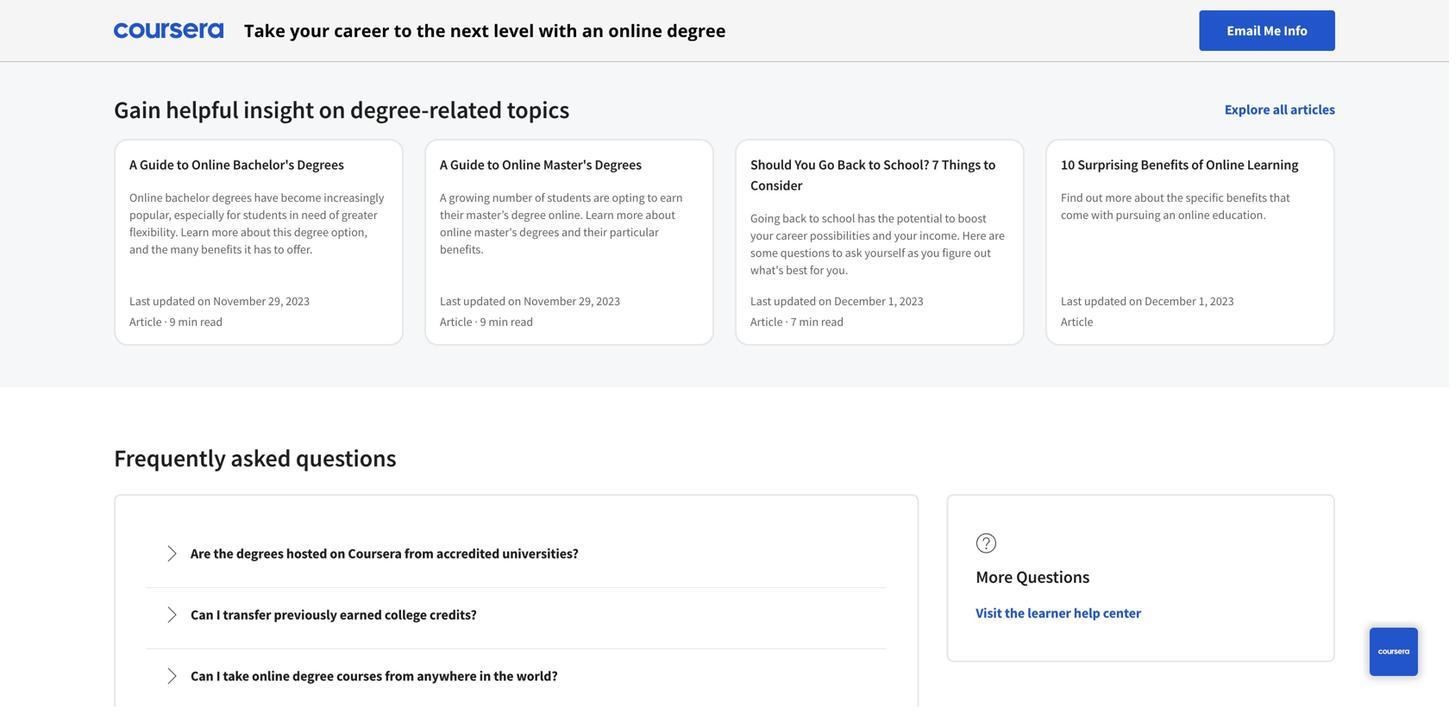 Task type: vqa. For each thing, say whether or not it's contained in the screenshot.


Task type: describe. For each thing, give the bounding box(es) containing it.
more
[[976, 566, 1013, 588]]

you
[[795, 156, 816, 173]]

master's
[[474, 224, 517, 240]]

bachelor's
[[233, 156, 294, 173]]

of for students
[[535, 190, 545, 205]]

to left next
[[394, 19, 412, 42]]

the left next
[[417, 19, 446, 42]]

the inside going back to school has the potential to boost your career possibilities and your income. here are some questions to ask yourself as you figure out what's best for you.
[[878, 210, 894, 226]]

can i take online degree courses from anywhere in the world?
[[191, 668, 558, 685]]

1, for to
[[888, 293, 897, 309]]

and inside online bachelor degrees have become increasingly popular, especially for students in need of greater flexibility. learn more about this degree option, and the many benefits it has to offer.
[[129, 242, 149, 257]]

especially
[[174, 207, 224, 223]]

articles
[[1290, 101, 1335, 118]]

education.
[[1212, 207, 1266, 223]]

learning
[[1247, 156, 1299, 173]]

benefits.
[[440, 242, 484, 257]]

related
[[429, 94, 502, 125]]

gain helpful insight on degree-related topics
[[114, 94, 570, 125]]

accredited
[[436, 545, 500, 562]]

income.
[[920, 228, 960, 243]]

the inside online bachelor degrees have become increasingly popular, especially for students in need of greater flexibility. learn more about this degree option, and the many benefits it has to offer.
[[151, 242, 168, 257]]

online inside find out more about the specific benefits that come with pursuing an online education.
[[1178, 207, 1210, 223]]

particular
[[610, 224, 659, 240]]

last for should you go back to school? 7 things to consider
[[750, 293, 771, 309]]

has inside going back to school has the potential to boost your career possibilities and your income. here are some questions to ask yourself as you figure out what's best for you.
[[858, 210, 875, 226]]

coursera image
[[114, 17, 223, 44]]

email me info button
[[1199, 10, 1335, 51]]

degree inside a growing number of students are opting to earn their master's degree online. learn more about online master's degrees and their particular benefits.
[[511, 207, 546, 223]]

2023 for master's
[[596, 293, 620, 309]]

to up income.
[[945, 210, 955, 226]]

hosted
[[286, 545, 327, 562]]

7 inside should you go back to school? 7 things to consider
[[932, 156, 939, 173]]

figure
[[942, 245, 971, 261]]

degrees inside a growing number of students are opting to earn their master's degree online. learn more about online master's degrees and their particular benefits.
[[519, 224, 559, 240]]

in inside online bachelor degrees have become increasingly popular, especially for students in need of greater flexibility. learn more about this degree option, and the many benefits it has to offer.
[[289, 207, 299, 223]]

the inside dropdown button
[[213, 545, 234, 562]]

0 horizontal spatial with
[[539, 19, 578, 42]]

1 vertical spatial questions
[[296, 443, 396, 473]]

to right back
[[809, 210, 819, 226]]

can for can i take online degree courses from anywhere in the world?
[[191, 668, 214, 685]]

7 inside last updated on december 1, 2023 article · 7 min read
[[791, 314, 797, 330]]

a guide to online bachelor's degrees link
[[129, 154, 388, 175]]

min for a guide to online master's degrees
[[489, 314, 508, 330]]

best
[[786, 262, 808, 278]]

take
[[223, 668, 249, 685]]

10 surprising benefits of online learning link
[[1061, 154, 1320, 175]]

last updated on november 29, 2023 article · 9 min read for bachelor's
[[129, 293, 310, 330]]

learn inside online bachelor degrees have become increasingly popular, especially for students in need of greater flexibility. learn more about this degree option, and the many benefits it has to offer.
[[181, 224, 209, 240]]

collapsed list
[[143, 524, 890, 707]]

visit the learner help center link
[[976, 605, 1141, 622]]

help
[[1074, 605, 1100, 622]]

number
[[492, 190, 532, 205]]

to right 'back' at right top
[[869, 156, 881, 173]]

opting
[[612, 190, 645, 205]]

become
[[281, 190, 321, 205]]

degrees for a guide to online master's degrees
[[595, 156, 642, 173]]

can i transfer previously earned college credits?
[[191, 606, 477, 624]]

credits?
[[430, 606, 477, 624]]

surprising
[[1078, 156, 1138, 173]]

can for can i transfer previously earned college credits?
[[191, 606, 214, 624]]

december for of
[[1145, 293, 1196, 309]]

students inside online bachelor degrees have become increasingly popular, especially for students in need of greater flexibility. learn more about this degree option, and the many benefits it has to offer.
[[243, 207, 287, 223]]

0 horizontal spatial your
[[290, 19, 330, 42]]

10 surprising benefits of online learning
[[1061, 156, 1299, 173]]

article for a guide to online master's degrees
[[440, 314, 472, 330]]

on for a guide to online bachelor's degrees
[[198, 293, 211, 309]]

going
[[750, 210, 780, 226]]

article for a guide to online bachelor's degrees
[[129, 314, 162, 330]]

on inside dropdown button
[[330, 545, 345, 562]]

that
[[1270, 190, 1290, 205]]

a for a guide to online master's degrees
[[440, 156, 448, 173]]

students inside a growing number of students are opting to earn their master's degree online. learn more about online master's degrees and their particular benefits.
[[547, 190, 591, 205]]

in inside dropdown button
[[479, 668, 491, 685]]

take your career to the next level with an online degree
[[244, 19, 726, 42]]

previously
[[274, 606, 337, 624]]

read for master's
[[511, 314, 533, 330]]

i for take
[[216, 668, 220, 685]]

out inside going back to school has the potential to boost your career possibilities and your income. here are some questions to ask yourself as you figure out what's best for you.
[[974, 245, 991, 261]]

should you go back to school? 7 things to consider link
[[750, 154, 1009, 196]]

need
[[301, 207, 327, 223]]

about inside a growing number of students are opting to earn their master's degree online. learn more about online master's degrees and their particular benefits.
[[645, 207, 675, 223]]

online inside a guide to online bachelor's degrees "link"
[[191, 156, 230, 173]]

i for transfer
[[216, 606, 220, 624]]

2 horizontal spatial your
[[894, 228, 917, 243]]

frequently asked questions
[[114, 443, 396, 473]]

possibilities
[[810, 228, 870, 243]]

universities?
[[502, 545, 579, 562]]

of for online
[[1191, 156, 1203, 173]]

online inside the 10 surprising benefits of online learning link
[[1206, 156, 1244, 173]]

are the degrees hosted on coursera from accredited universities? button
[[149, 530, 884, 578]]

on for 10 surprising benefits of online learning
[[1129, 293, 1142, 309]]

read for bachelor's
[[200, 314, 223, 330]]

ask
[[845, 245, 862, 261]]

last updated on december 1, 2023 article
[[1061, 293, 1234, 330]]

more questions
[[976, 566, 1090, 588]]

degrees for universities?
[[236, 545, 284, 562]]

10
[[1061, 156, 1075, 173]]

consider
[[750, 177, 803, 194]]

coursera
[[348, 545, 402, 562]]

2023 for bachelor's
[[286, 293, 310, 309]]

updated for 10 surprising benefits of online learning
[[1084, 293, 1127, 309]]

greater
[[341, 207, 377, 223]]

degrees for for
[[212, 190, 252, 205]]

to right things
[[984, 156, 996, 173]]

insight
[[243, 94, 314, 125]]

many
[[170, 242, 199, 257]]

school
[[822, 210, 855, 226]]

school?
[[883, 156, 929, 173]]

back
[[837, 156, 866, 173]]

frequently asked questions element
[[100, 443, 1349, 707]]

a for a growing number of students are opting to earn their master's degree online. learn more about online master's degrees and their particular benefits.
[[440, 190, 446, 205]]

online.
[[548, 207, 583, 223]]

online inside a growing number of students are opting to earn their master's degree online. learn more about online master's degrees and their particular benefits.
[[440, 224, 472, 240]]

explore
[[1225, 101, 1270, 118]]

college
[[385, 606, 427, 624]]

you
[[921, 245, 940, 261]]

benefits inside online bachelor degrees have become increasingly popular, especially for students in need of greater flexibility. learn more about this degree option, and the many benefits it has to offer.
[[201, 242, 242, 257]]

2023 for online
[[1210, 293, 1234, 309]]

degree inside online bachelor degrees have become increasingly popular, especially for students in need of greater flexibility. learn more about this degree option, and the many benefits it has to offer.
[[294, 224, 329, 240]]

visit
[[976, 605, 1002, 622]]

on for should you go back to school? 7 things to consider
[[819, 293, 832, 309]]

· for a guide to online bachelor's degrees
[[164, 314, 167, 330]]

guide for a guide to online bachelor's degrees
[[140, 156, 174, 173]]

world?
[[516, 668, 558, 685]]

guide for a guide to online master's degrees
[[450, 156, 485, 173]]

degree-
[[350, 94, 429, 125]]

offer.
[[287, 242, 313, 257]]

9 for a guide to online master's degrees
[[480, 314, 486, 330]]

article for should you go back to school? 7 things to consider
[[750, 314, 783, 330]]

it
[[244, 242, 251, 257]]

about inside find out more about the specific benefits that come with pursuing an online education.
[[1134, 190, 1164, 205]]

the inside dropdown button
[[494, 668, 514, 685]]

here
[[962, 228, 986, 243]]

0 vertical spatial an
[[582, 19, 604, 42]]

for inside online bachelor degrees have become increasingly popular, especially for students in need of greater flexibility. learn more about this degree option, and the many benefits it has to offer.
[[227, 207, 241, 223]]

about inside online bachelor degrees have become increasingly popular, especially for students in need of greater flexibility. learn more about this degree option, and the many benefits it has to offer.
[[241, 224, 271, 240]]

with inside find out more about the specific benefits that come with pursuing an online education.
[[1091, 207, 1113, 223]]

helpful
[[166, 94, 239, 125]]

article for 10 surprising benefits of online learning
[[1061, 314, 1093, 330]]

can i take online degree courses from anywhere in the world? button
[[149, 652, 884, 700]]

increasingly
[[324, 190, 384, 205]]



Task type: locate. For each thing, give the bounding box(es) containing it.
to inside a growing number of students are opting to earn their master's degree online. learn more about online master's degrees and their particular benefits.
[[647, 190, 658, 205]]

2 · from the left
[[475, 314, 478, 330]]

earned
[[340, 606, 382, 624]]

7
[[932, 156, 939, 173], [791, 314, 797, 330]]

updated for a guide to online bachelor's degrees
[[153, 293, 195, 309]]

2 november from the left
[[524, 293, 576, 309]]

students down have on the left
[[243, 207, 287, 223]]

2 min from the left
[[489, 314, 508, 330]]

0 vertical spatial about
[[1134, 190, 1164, 205]]

a up "popular,"
[[129, 156, 137, 173]]

1 horizontal spatial november
[[524, 293, 576, 309]]

questions inside going back to school has the potential to boost your career possibilities and your income. here are some questions to ask yourself as you figure out what's best for you.
[[780, 245, 830, 261]]

updated for should you go back to school? 7 things to consider
[[774, 293, 816, 309]]

degrees
[[297, 156, 344, 173], [595, 156, 642, 173]]

2 article from the left
[[440, 314, 472, 330]]

has inside online bachelor degrees have become increasingly popular, especially for students in need of greater flexibility. learn more about this degree option, and the many benefits it has to offer.
[[254, 242, 271, 257]]

1 vertical spatial 7
[[791, 314, 797, 330]]

degrees up become
[[297, 156, 344, 173]]

bachelor
[[165, 190, 210, 205]]

degree
[[667, 19, 726, 42], [511, 207, 546, 223], [294, 224, 329, 240], [292, 668, 334, 685]]

degree inside dropdown button
[[292, 668, 334, 685]]

0 horizontal spatial an
[[582, 19, 604, 42]]

7 down best
[[791, 314, 797, 330]]

your up some
[[750, 228, 773, 243]]

their
[[440, 207, 464, 223], [583, 224, 607, 240]]

and down "flexibility."
[[129, 242, 149, 257]]

0 horizontal spatial students
[[243, 207, 287, 223]]

0 vertical spatial for
[[227, 207, 241, 223]]

1 horizontal spatial about
[[645, 207, 675, 223]]

1, inside last updated on december 1, 2023 article · 7 min read
[[888, 293, 897, 309]]

questions
[[780, 245, 830, 261], [296, 443, 396, 473]]

questions
[[1016, 566, 1090, 588]]

2 i from the top
[[216, 668, 220, 685]]

2 horizontal spatial min
[[799, 314, 819, 330]]

the left specific
[[1167, 190, 1183, 205]]

2 horizontal spatial about
[[1134, 190, 1164, 205]]

benefits up education.
[[1226, 190, 1267, 205]]

1 horizontal spatial guide
[[450, 156, 485, 173]]

1 vertical spatial benefits
[[201, 242, 242, 257]]

to inside online bachelor degrees have become increasingly popular, especially for students in need of greater flexibility. learn more about this degree option, and the many benefits it has to offer.
[[274, 242, 284, 257]]

2 1, from the left
[[1199, 293, 1208, 309]]

center
[[1103, 605, 1141, 622]]

about
[[1134, 190, 1164, 205], [645, 207, 675, 223], [241, 224, 271, 240]]

1, inside last updated on december 1, 2023 article
[[1199, 293, 1208, 309]]

about down earn
[[645, 207, 675, 223]]

1 read from the left
[[200, 314, 223, 330]]

1 vertical spatial out
[[974, 245, 991, 261]]

learn down opting at the left top of the page
[[586, 207, 614, 223]]

and inside going back to school has the potential to boost your career possibilities and your income. here are some questions to ask yourself as you figure out what's best for you.
[[872, 228, 892, 243]]

last inside last updated on december 1, 2023 article · 7 min read
[[750, 293, 771, 309]]

1 vertical spatial of
[[535, 190, 545, 205]]

7 left things
[[932, 156, 939, 173]]

find
[[1061, 190, 1083, 205]]

2 horizontal spatial of
[[1191, 156, 1203, 173]]

2 vertical spatial of
[[329, 207, 339, 223]]

1 december from the left
[[834, 293, 886, 309]]

1 horizontal spatial benefits
[[1226, 190, 1267, 205]]

1 horizontal spatial students
[[547, 190, 591, 205]]

4 article from the left
[[1061, 314, 1093, 330]]

0 vertical spatial learn
[[586, 207, 614, 223]]

master's
[[466, 207, 509, 223]]

go
[[819, 156, 835, 173]]

courses
[[337, 668, 382, 685]]

· for a guide to online master's degrees
[[475, 314, 478, 330]]

1 i from the top
[[216, 606, 220, 624]]

degrees inside a guide to online bachelor's degrees "link"
[[297, 156, 344, 173]]

online up "popular,"
[[129, 190, 163, 205]]

2 december from the left
[[1145, 293, 1196, 309]]

4 2023 from the left
[[1210, 293, 1234, 309]]

what's
[[750, 262, 784, 278]]

earn
[[660, 190, 683, 205]]

a guide to online master's degrees link
[[440, 154, 699, 175]]

1 vertical spatial degrees
[[519, 224, 559, 240]]

1 horizontal spatial min
[[489, 314, 508, 330]]

to inside "link"
[[177, 156, 189, 173]]

0 horizontal spatial has
[[254, 242, 271, 257]]

1 guide from the left
[[140, 156, 174, 173]]

2 degrees from the left
[[595, 156, 642, 173]]

1 2023 from the left
[[286, 293, 310, 309]]

to left earn
[[647, 190, 658, 205]]

november down a growing number of students are opting to earn their master's degree online. learn more about online master's degrees and their particular benefits.
[[524, 293, 576, 309]]

degrees inside online bachelor degrees have become increasingly popular, especially for students in need of greater flexibility. learn more about this degree option, and the many benefits it has to offer.
[[212, 190, 252, 205]]

3 2023 from the left
[[900, 293, 924, 309]]

more inside find out more about the specific benefits that come with pursuing an online education.
[[1105, 190, 1132, 205]]

0 vertical spatial has
[[858, 210, 875, 226]]

1 vertical spatial are
[[989, 228, 1005, 243]]

1 degrees from the left
[[297, 156, 344, 173]]

your
[[290, 19, 330, 42], [750, 228, 773, 243], [894, 228, 917, 243]]

29,
[[268, 293, 283, 309], [579, 293, 594, 309]]

· for should you go back to school? 7 things to consider
[[785, 314, 788, 330]]

1 vertical spatial career
[[776, 228, 807, 243]]

can left take
[[191, 668, 214, 685]]

1 horizontal spatial and
[[562, 224, 581, 240]]

0 horizontal spatial out
[[974, 245, 991, 261]]

more down especially
[[212, 224, 238, 240]]

1 article from the left
[[129, 314, 162, 330]]

0 vertical spatial with
[[539, 19, 578, 42]]

9 down "benefits."
[[480, 314, 486, 330]]

topics
[[507, 94, 570, 125]]

0 horizontal spatial degrees
[[297, 156, 344, 173]]

benefits inside find out more about the specific benefits that come with pursuing an online education.
[[1226, 190, 1267, 205]]

29, down a growing number of students are opting to earn their master's degree online. learn more about online master's degrees and their particular benefits.
[[579, 293, 594, 309]]

of inside online bachelor degrees have become increasingly popular, especially for students in need of greater flexibility. learn more about this degree option, and the many benefits it has to offer.
[[329, 207, 339, 223]]

1 1, from the left
[[888, 293, 897, 309]]

back
[[783, 210, 807, 226]]

of right number
[[535, 190, 545, 205]]

the left potential
[[878, 210, 894, 226]]

last updated on november 29, 2023 article · 9 min read for master's
[[440, 293, 620, 330]]

a down related
[[440, 156, 448, 173]]

with right come at the top right of the page
[[1091, 207, 1113, 223]]

career down back
[[776, 228, 807, 243]]

0 horizontal spatial 7
[[791, 314, 797, 330]]

min for a guide to online bachelor's degrees
[[178, 314, 198, 330]]

on
[[319, 94, 345, 125], [198, 293, 211, 309], [508, 293, 521, 309], [819, 293, 832, 309], [1129, 293, 1142, 309], [330, 545, 345, 562]]

on for a guide to online master's degrees
[[508, 293, 521, 309]]

1 horizontal spatial 9
[[480, 314, 486, 330]]

1 horizontal spatial more
[[616, 207, 643, 223]]

2023 for to
[[900, 293, 924, 309]]

i left the transfer
[[216, 606, 220, 624]]

this
[[273, 224, 292, 240]]

1 vertical spatial from
[[385, 668, 414, 685]]

2 horizontal spatial more
[[1105, 190, 1132, 205]]

2 horizontal spatial and
[[872, 228, 892, 243]]

1 horizontal spatial december
[[1145, 293, 1196, 309]]

potential
[[897, 210, 943, 226]]

your up the as
[[894, 228, 917, 243]]

out inside find out more about the specific benefits that come with pursuing an online education.
[[1086, 190, 1103, 205]]

article inside last updated on december 1, 2023 article
[[1061, 314, 1093, 330]]

of right the benefits
[[1191, 156, 1203, 173]]

out right find
[[1086, 190, 1103, 205]]

december for back
[[834, 293, 886, 309]]

1 9 from the left
[[170, 314, 176, 330]]

2 9 from the left
[[480, 314, 486, 330]]

0 horizontal spatial 9
[[170, 314, 176, 330]]

2 updated from the left
[[463, 293, 506, 309]]

are left opting at the left top of the page
[[593, 190, 610, 205]]

specific
[[1186, 190, 1224, 205]]

for right especially
[[227, 207, 241, 223]]

questions up best
[[780, 245, 830, 261]]

29, for master's
[[579, 293, 594, 309]]

to left ask
[[832, 245, 843, 261]]

online inside a guide to online master's degrees link
[[502, 156, 541, 173]]

degrees inside are the degrees hosted on coursera from accredited universities? dropdown button
[[236, 545, 284, 562]]

to down this
[[274, 242, 284, 257]]

career inside going back to school has the potential to boost your career possibilities and your income. here are some questions to ask yourself as you figure out what's best for you.
[[776, 228, 807, 243]]

more up the pursuing
[[1105, 190, 1132, 205]]

2 vertical spatial degrees
[[236, 545, 284, 562]]

3 last from the left
[[750, 293, 771, 309]]

2 guide from the left
[[450, 156, 485, 173]]

0 horizontal spatial for
[[227, 207, 241, 223]]

with right level at the top left of the page
[[539, 19, 578, 42]]

december inside last updated on december 1, 2023 article
[[1145, 293, 1196, 309]]

0 horizontal spatial 1,
[[888, 293, 897, 309]]

i left take
[[216, 668, 220, 685]]

0 vertical spatial questions
[[780, 245, 830, 261]]

1 vertical spatial about
[[645, 207, 675, 223]]

1 vertical spatial can
[[191, 668, 214, 685]]

1 29, from the left
[[268, 293, 283, 309]]

the right visit
[[1005, 605, 1025, 622]]

learn inside a growing number of students are opting to earn their master's degree online. learn more about online master's degrees and their particular benefits.
[[586, 207, 614, 223]]

2 can from the top
[[191, 668, 214, 685]]

learner
[[1028, 605, 1071, 622]]

0 vertical spatial career
[[334, 19, 389, 42]]

more inside online bachelor degrees have become increasingly popular, especially for students in need of greater flexibility. learn more about this degree option, and the many benefits it has to offer.
[[212, 224, 238, 240]]

last updated on december 1, 2023 article · 7 min read
[[750, 293, 924, 330]]

0 horizontal spatial of
[[329, 207, 339, 223]]

of right need
[[329, 207, 339, 223]]

2 read from the left
[[511, 314, 533, 330]]

are inside going back to school has the potential to boost your career possibilities and your income. here are some questions to ask yourself as you figure out what's best for you.
[[989, 228, 1005, 243]]

all
[[1273, 101, 1288, 118]]

students
[[547, 190, 591, 205], [243, 207, 287, 223]]

from inside dropdown button
[[385, 668, 414, 685]]

0 vertical spatial can
[[191, 606, 214, 624]]

degrees left hosted
[[236, 545, 284, 562]]

2 last updated on november 29, 2023 article · 9 min read from the left
[[440, 293, 620, 330]]

november for bachelor's
[[213, 293, 266, 309]]

visit the learner help center
[[976, 605, 1141, 622]]

· inside last updated on december 1, 2023 article · 7 min read
[[785, 314, 788, 330]]

4 updated from the left
[[1084, 293, 1127, 309]]

0 horizontal spatial november
[[213, 293, 266, 309]]

learn down especially
[[181, 224, 209, 240]]

1 horizontal spatial 1,
[[1199, 293, 1208, 309]]

1 horizontal spatial questions
[[780, 245, 830, 261]]

to up number
[[487, 156, 499, 173]]

with
[[539, 19, 578, 42], [1091, 207, 1113, 223]]

online up specific
[[1206, 156, 1244, 173]]

to up bachelor
[[177, 156, 189, 173]]

read for to
[[821, 314, 844, 330]]

i
[[216, 606, 220, 624], [216, 668, 220, 685]]

0 horizontal spatial in
[[289, 207, 299, 223]]

asked
[[231, 443, 291, 473]]

29, down this
[[268, 293, 283, 309]]

0 horizontal spatial december
[[834, 293, 886, 309]]

the inside find out more about the specific benefits that come with pursuing an online education.
[[1167, 190, 1183, 205]]

0 horizontal spatial questions
[[296, 443, 396, 473]]

their left particular
[[583, 224, 607, 240]]

1 updated from the left
[[153, 293, 195, 309]]

1 horizontal spatial career
[[776, 228, 807, 243]]

0 vertical spatial out
[[1086, 190, 1103, 205]]

1 horizontal spatial 29,
[[579, 293, 594, 309]]

anywhere
[[417, 668, 477, 685]]

1 min from the left
[[178, 314, 198, 330]]

questions right 'asked'
[[296, 443, 396, 473]]

3 updated from the left
[[774, 293, 816, 309]]

guide inside "link"
[[140, 156, 174, 173]]

pursuing
[[1116, 207, 1161, 223]]

career up gain helpful insight on degree-related topics
[[334, 19, 389, 42]]

0 horizontal spatial guide
[[140, 156, 174, 173]]

0 horizontal spatial more
[[212, 224, 238, 240]]

has right school
[[858, 210, 875, 226]]

degrees for a guide to online bachelor's degrees
[[297, 156, 344, 173]]

of inside a growing number of students are opting to earn their master's degree online. learn more about online master's degrees and their particular benefits.
[[535, 190, 545, 205]]

november down the it on the top left of the page
[[213, 293, 266, 309]]

from for anywhere
[[385, 668, 414, 685]]

1 vertical spatial i
[[216, 668, 220, 685]]

min inside last updated on december 1, 2023 article · 7 min read
[[799, 314, 819, 330]]

guide up bachelor
[[140, 156, 174, 173]]

1 vertical spatial learn
[[181, 224, 209, 240]]

online inside online bachelor degrees have become increasingly popular, especially for students in need of greater flexibility. learn more about this degree option, and the many benefits it has to offer.
[[129, 190, 163, 205]]

1 last from the left
[[129, 293, 150, 309]]

are inside a growing number of students are opting to earn their master's degree online. learn more about online master's degrees and their particular benefits.
[[593, 190, 610, 205]]

guide
[[140, 156, 174, 173], [450, 156, 485, 173]]

come
[[1061, 207, 1089, 223]]

0 vertical spatial of
[[1191, 156, 1203, 173]]

can i transfer previously earned college credits? button
[[149, 591, 884, 639]]

2023 inside last updated on december 1, 2023 article
[[1210, 293, 1234, 309]]

2 2023 from the left
[[596, 293, 620, 309]]

1 vertical spatial in
[[479, 668, 491, 685]]

1 horizontal spatial read
[[511, 314, 533, 330]]

the down "flexibility."
[[151, 242, 168, 257]]

december
[[834, 293, 886, 309], [1145, 293, 1196, 309]]

a for a guide to online bachelor's degrees
[[129, 156, 137, 173]]

online up bachelor
[[191, 156, 230, 173]]

transfer
[[223, 606, 271, 624]]

0 horizontal spatial and
[[129, 242, 149, 257]]

a left growing
[[440, 190, 446, 205]]

benefits
[[1226, 190, 1267, 205], [201, 242, 242, 257]]

1 horizontal spatial with
[[1091, 207, 1113, 223]]

a guide to online bachelor's degrees
[[129, 156, 344, 173]]

a inside "link"
[[129, 156, 137, 173]]

and inside a growing number of students are opting to earn their master's degree online. learn more about online master's degrees and their particular benefits.
[[562, 224, 581, 240]]

are right here
[[989, 228, 1005, 243]]

1 · from the left
[[164, 314, 167, 330]]

2 vertical spatial about
[[241, 224, 271, 240]]

for inside going back to school has the potential to boost your career possibilities and your income. here are some questions to ask yourself as you figure out what's best for you.
[[810, 262, 824, 278]]

0 vertical spatial their
[[440, 207, 464, 223]]

info
[[1284, 22, 1308, 39]]

in
[[289, 207, 299, 223], [479, 668, 491, 685]]

for
[[227, 207, 241, 223], [810, 262, 824, 278]]

3 · from the left
[[785, 314, 788, 330]]

flexibility.
[[129, 224, 178, 240]]

frequently
[[114, 443, 226, 473]]

0 horizontal spatial are
[[593, 190, 610, 205]]

degrees down a guide to online bachelor's degrees
[[212, 190, 252, 205]]

the left world?
[[494, 668, 514, 685]]

0 horizontal spatial min
[[178, 314, 198, 330]]

0 horizontal spatial learn
[[181, 224, 209, 240]]

2023 inside last updated on december 1, 2023 article · 7 min read
[[900, 293, 924, 309]]

in down become
[[289, 207, 299, 223]]

1 vertical spatial more
[[616, 207, 643, 223]]

0 vertical spatial are
[[593, 190, 610, 205]]

online inside dropdown button
[[252, 668, 290, 685]]

the right are
[[213, 545, 234, 562]]

on inside last updated on december 1, 2023 article · 7 min read
[[819, 293, 832, 309]]

1 horizontal spatial ·
[[475, 314, 478, 330]]

1 horizontal spatial their
[[583, 224, 607, 240]]

popular,
[[129, 207, 172, 223]]

from right courses
[[385, 668, 414, 685]]

last inside last updated on december 1, 2023 article
[[1061, 293, 1082, 309]]

students up online.
[[547, 190, 591, 205]]

boost
[[958, 210, 987, 226]]

career
[[334, 19, 389, 42], [776, 228, 807, 243]]

1,
[[888, 293, 897, 309], [1199, 293, 1208, 309]]

1 horizontal spatial of
[[535, 190, 545, 205]]

0 horizontal spatial last updated on november 29, 2023 article · 9 min read
[[129, 293, 310, 330]]

0 horizontal spatial ·
[[164, 314, 167, 330]]

0 horizontal spatial their
[[440, 207, 464, 223]]

degrees up opting at the left top of the page
[[595, 156, 642, 173]]

of
[[1191, 156, 1203, 173], [535, 190, 545, 205], [329, 207, 339, 223]]

0 vertical spatial in
[[289, 207, 299, 223]]

9 down the many
[[170, 314, 176, 330]]

2 29, from the left
[[579, 293, 594, 309]]

·
[[164, 314, 167, 330], [475, 314, 478, 330], [785, 314, 788, 330]]

master's
[[543, 156, 592, 173]]

guide up growing
[[450, 156, 485, 173]]

out down here
[[974, 245, 991, 261]]

december inside last updated on december 1, 2023 article · 7 min read
[[834, 293, 886, 309]]

1 vertical spatial students
[[243, 207, 287, 223]]

of inside the 10 surprising benefits of online learning link
[[1191, 156, 1203, 173]]

about up the it on the top left of the page
[[241, 224, 271, 240]]

for right best
[[810, 262, 824, 278]]

read inside last updated on december 1, 2023 article · 7 min read
[[821, 314, 844, 330]]

2 last from the left
[[440, 293, 461, 309]]

1 can from the top
[[191, 606, 214, 624]]

on inside last updated on december 1, 2023 article
[[1129, 293, 1142, 309]]

out
[[1086, 190, 1103, 205], [974, 245, 991, 261]]

and up yourself
[[872, 228, 892, 243]]

1 horizontal spatial 7
[[932, 156, 939, 173]]

1 vertical spatial their
[[583, 224, 607, 240]]

3 article from the left
[[750, 314, 783, 330]]

0 horizontal spatial career
[[334, 19, 389, 42]]

benefits left the it on the top left of the page
[[201, 242, 242, 257]]

1 horizontal spatial in
[[479, 668, 491, 685]]

and down online.
[[562, 224, 581, 240]]

1 horizontal spatial last updated on november 29, 2023 article · 9 min read
[[440, 293, 620, 330]]

0 horizontal spatial about
[[241, 224, 271, 240]]

from right coursera
[[404, 545, 434, 562]]

updated inside last updated on december 1, 2023 article
[[1084, 293, 1127, 309]]

option,
[[331, 224, 367, 240]]

0 vertical spatial i
[[216, 606, 220, 624]]

yourself
[[865, 245, 905, 261]]

are
[[593, 190, 610, 205], [989, 228, 1005, 243]]

1 vertical spatial has
[[254, 242, 271, 257]]

a inside a growing number of students are opting to earn their master's degree online. learn more about online master's degrees and their particular benefits.
[[440, 190, 446, 205]]

explore all articles link
[[1225, 101, 1335, 118]]

min for should you go back to school? 7 things to consider
[[799, 314, 819, 330]]

benefits
[[1141, 156, 1189, 173]]

are the degrees hosted on coursera from accredited universities?
[[191, 545, 579, 562]]

an right level at the top left of the page
[[582, 19, 604, 42]]

email me info
[[1227, 22, 1308, 39]]

november
[[213, 293, 266, 309], [524, 293, 576, 309]]

1 vertical spatial with
[[1091, 207, 1113, 223]]

can left the transfer
[[191, 606, 214, 624]]

2 horizontal spatial read
[[821, 314, 844, 330]]

updated for a guide to online master's degrees
[[463, 293, 506, 309]]

an right the pursuing
[[1163, 207, 1176, 223]]

1 november from the left
[[213, 293, 266, 309]]

degrees down online.
[[519, 224, 559, 240]]

november for master's
[[524, 293, 576, 309]]

from
[[404, 545, 434, 562], [385, 668, 414, 685]]

degrees inside a guide to online master's degrees link
[[595, 156, 642, 173]]

1, for online
[[1199, 293, 1208, 309]]

online
[[608, 19, 662, 42], [1178, 207, 1210, 223], [440, 224, 472, 240], [252, 668, 290, 685]]

more down opting at the left top of the page
[[616, 207, 643, 223]]

1 horizontal spatial are
[[989, 228, 1005, 243]]

has right the it on the top left of the page
[[254, 242, 271, 257]]

1 vertical spatial for
[[810, 262, 824, 278]]

in right anywhere
[[479, 668, 491, 685]]

last for 10 surprising benefits of online learning
[[1061, 293, 1082, 309]]

1 horizontal spatial has
[[858, 210, 875, 226]]

4 last from the left
[[1061, 293, 1082, 309]]

are
[[191, 545, 211, 562]]

1 horizontal spatial out
[[1086, 190, 1103, 205]]

you.
[[826, 262, 848, 278]]

9 for a guide to online bachelor's degrees
[[170, 314, 176, 330]]

should you go back to school? 7 things to consider
[[750, 156, 996, 194]]

online up number
[[502, 156, 541, 173]]

going back to school has the potential to boost your career possibilities and your income. here are some questions to ask yourself as you figure out what's best for you.
[[750, 210, 1005, 278]]

1 horizontal spatial for
[[810, 262, 824, 278]]

about up the pursuing
[[1134, 190, 1164, 205]]

1 horizontal spatial degrees
[[595, 156, 642, 173]]

gain
[[114, 94, 161, 125]]

last
[[129, 293, 150, 309], [440, 293, 461, 309], [750, 293, 771, 309], [1061, 293, 1082, 309]]

last for a guide to online master's degrees
[[440, 293, 461, 309]]

1 horizontal spatial learn
[[586, 207, 614, 223]]

0 vertical spatial degrees
[[212, 190, 252, 205]]

article inside last updated on december 1, 2023 article · 7 min read
[[750, 314, 783, 330]]

their down growing
[[440, 207, 464, 223]]

1 last updated on november 29, 2023 article · 9 min read from the left
[[129, 293, 310, 330]]

last for a guide to online bachelor's degrees
[[129, 293, 150, 309]]

an
[[582, 19, 604, 42], [1163, 207, 1176, 223]]

3 read from the left
[[821, 314, 844, 330]]

as
[[908, 245, 919, 261]]

level
[[493, 19, 534, 42]]

3 min from the left
[[799, 314, 819, 330]]

updated inside last updated on december 1, 2023 article · 7 min read
[[774, 293, 816, 309]]

an inside find out more about the specific benefits that come with pursuing an online education.
[[1163, 207, 1176, 223]]

1 horizontal spatial your
[[750, 228, 773, 243]]

more inside a growing number of students are opting to earn their master's degree online. learn more about online master's degrees and their particular benefits.
[[616, 207, 643, 223]]

29, for bachelor's
[[268, 293, 283, 309]]

from inside dropdown button
[[404, 545, 434, 562]]

1 horizontal spatial an
[[1163, 207, 1176, 223]]

read
[[200, 314, 223, 330], [511, 314, 533, 330], [821, 314, 844, 330]]

from for accredited
[[404, 545, 434, 562]]

explore all articles
[[1225, 101, 1335, 118]]

have
[[254, 190, 278, 205]]

your right take
[[290, 19, 330, 42]]



